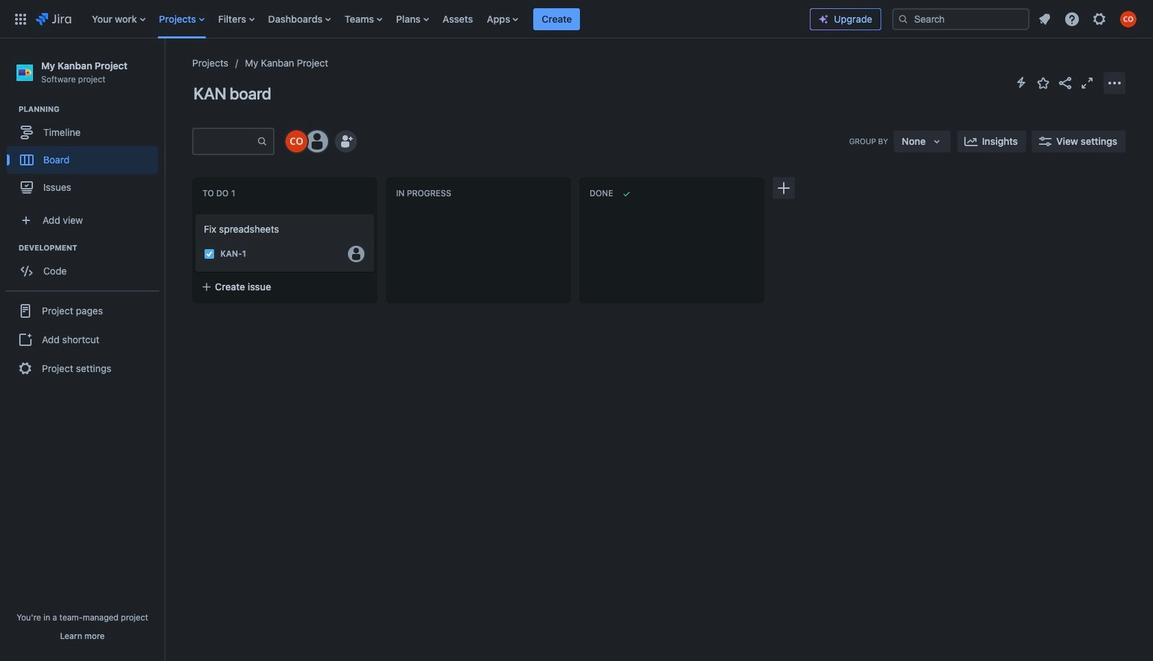 Task type: locate. For each thing, give the bounding box(es) containing it.
development image
[[2, 240, 19, 256]]

2 heading from the top
[[19, 243, 164, 254]]

None search field
[[893, 8, 1030, 30]]

group for planning image
[[7, 104, 164, 205]]

create column image
[[776, 180, 792, 196]]

banner
[[0, 0, 1154, 38]]

search image
[[898, 13, 909, 24]]

task image
[[204, 249, 215, 260]]

group for development image
[[7, 243, 164, 289]]

jira image
[[36, 11, 71, 27], [36, 11, 71, 27]]

view settings image
[[1038, 133, 1054, 150]]

heading for planning image
[[19, 104, 164, 115]]

primary element
[[8, 0, 810, 38]]

list
[[85, 0, 810, 38], [1033, 7, 1145, 31]]

enter full screen image
[[1080, 75, 1096, 91]]

0 vertical spatial heading
[[19, 104, 164, 115]]

Search field
[[893, 8, 1030, 30]]

star kan board image
[[1036, 75, 1052, 91]]

heading
[[19, 104, 164, 115], [19, 243, 164, 254]]

sidebar element
[[0, 38, 165, 661]]

2 vertical spatial group
[[5, 291, 159, 388]]

planning image
[[2, 101, 19, 118]]

1 vertical spatial heading
[[19, 243, 164, 254]]

group
[[7, 104, 164, 205], [7, 243, 164, 289], [5, 291, 159, 388]]

0 vertical spatial group
[[7, 104, 164, 205]]

1 horizontal spatial list
[[1033, 7, 1145, 31]]

settings image
[[1092, 11, 1108, 27]]

create issue image
[[186, 205, 203, 221]]

list item
[[534, 0, 581, 38]]

0 horizontal spatial list
[[85, 0, 810, 38]]

1 heading from the top
[[19, 104, 164, 115]]

1 vertical spatial group
[[7, 243, 164, 289]]



Task type: vqa. For each thing, say whether or not it's contained in the screenshot.
the top apps
no



Task type: describe. For each thing, give the bounding box(es) containing it.
your profile and settings image
[[1121, 11, 1137, 27]]

heading for development image
[[19, 243, 164, 254]]

Search this board text field
[[194, 129, 257, 154]]

help image
[[1064, 11, 1081, 27]]

automations menu button icon image
[[1014, 74, 1030, 91]]

notifications image
[[1037, 11, 1053, 27]]

add people image
[[338, 133, 354, 150]]

to do element
[[203, 188, 238, 199]]

appswitcher icon image
[[12, 11, 29, 27]]

sidebar navigation image
[[150, 55, 180, 82]]

more actions image
[[1107, 75, 1123, 91]]



